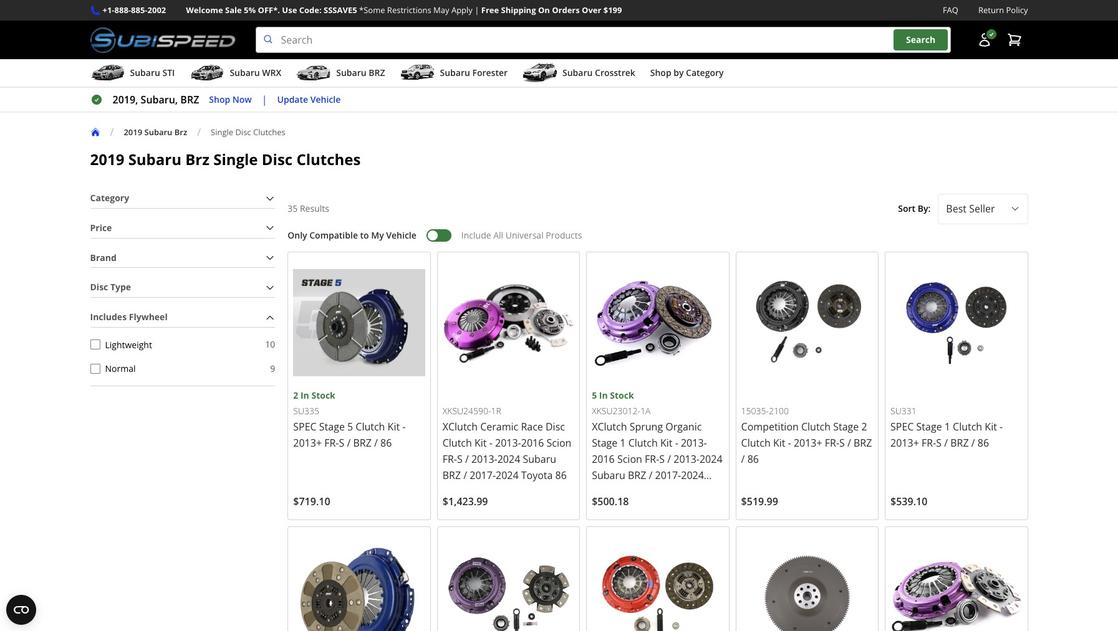 Task type: describe. For each thing, give the bounding box(es) containing it.
kit inside competition clutch stage 2 clutch kit - 2013+ fr-s / brz / 86
[[773, 437, 786, 450]]

welcome sale 5% off*. use code: sssave5
[[186, 4, 357, 16]]

welcome
[[186, 4, 223, 16]]

disc inside xclutch ceramic race disc clutch kit - 2013-2016 scion fr-s / 2013-2024 subaru brz / 2017-2024 toyota 86
[[546, 420, 565, 434]]

search button
[[894, 30, 948, 50]]

code:
[[299, 4, 322, 16]]

1 horizontal spatial |
[[475, 4, 479, 16]]

disc down now on the top left of the page
[[235, 126, 251, 138]]

2019, subaru, brz
[[113, 93, 199, 107]]

stage inside spec stage 1 clutch kit - 2013+ fr-s / brz / 86
[[917, 420, 942, 434]]

over
[[582, 4, 602, 16]]

subaru for subaru wrx
[[230, 67, 260, 79]]

clutch inside 5 in stock xksu23012-1a xclutch sprung organic stage 1 clutch kit - 2013- 2016 scion fr-s / 2013-2024 subaru brz / 2017-2024 toyota 86
[[629, 437, 658, 450]]

off*.
[[258, 4, 280, 16]]

15035-2100
[[742, 406, 789, 417]]

$500.18
[[592, 495, 629, 509]]

faq
[[943, 4, 959, 16]]

brz for 2019 subaru brz
[[175, 126, 187, 138]]

2019 for 2019 subaru brz
[[124, 126, 142, 138]]

2019 subaru brz link down subaru,
[[124, 126, 197, 138]]

south bend clutch stage 3 daily (400 ft/lbs) - 2013+ fr-s / brz / 86 image
[[592, 533, 724, 632]]

only
[[288, 229, 307, 241]]

1 vertical spatial |
[[262, 93, 267, 107]]

wrx
[[262, 67, 282, 79]]

competition clutch stage 2 clutch kit - 2013+ fr-s / brz / 86
[[742, 420, 872, 467]]

type
[[110, 282, 131, 293]]

*some restrictions may apply | free shipping on orders over $199
[[359, 4, 622, 16]]

$519.99
[[742, 495, 778, 509]]

use
[[282, 4, 297, 16]]

Select... button
[[938, 194, 1028, 224]]

- inside spec stage 1 clutch kit - 2013+ fr-s / brz / 86
[[1000, 420, 1003, 434]]

category
[[90, 192, 129, 204]]

brz inside xclutch ceramic race disc clutch kit - 2013-2016 scion fr-s / 2013-2024 subaru brz / 2017-2024 toyota 86
[[443, 469, 461, 483]]

results
[[300, 203, 329, 215]]

subaru crosstrek button
[[523, 62, 636, 87]]

xclutch sprung organic stage 1 clutch kit - 2013-2016 scion fr-s / 2013-2024 subaru brz / 2017-2024 toyota 86 image
[[592, 257, 724, 389]]

+1-888-885-2002
[[103, 4, 166, 16]]

stage inside competition clutch stage 2 clutch kit - 2013+ fr-s / brz / 86
[[834, 420, 859, 434]]

2019 subaru brz single disc clutches
[[90, 149, 361, 170]]

2 in stock su335 spec stage 5 clutch kit - 2013+ fr-s / brz / 86
[[293, 390, 406, 450]]

policy
[[1007, 4, 1028, 16]]

may
[[434, 4, 450, 16]]

disc inside dropdown button
[[90, 282, 108, 293]]

xclutch sprung ceramic stage 2 clutch kit - 2013-2016 scion fr-s / 2013-2024 subaru brz / 2017-2024 toyota 86 image
[[443, 533, 575, 632]]

now
[[233, 93, 252, 105]]

competition clutch stage 2 clutch kit - 2013+ fr-s / brz / 86 image
[[742, 257, 873, 389]]

clutch inside spec stage 1 clutch kit - 2013+ fr-s / brz / 86
[[953, 420, 983, 434]]

ceramic
[[481, 420, 519, 434]]

sale
[[225, 4, 242, 16]]

1r
[[491, 406, 501, 417]]

su331
[[891, 406, 917, 417]]

su335
[[293, 406, 319, 417]]

xksu24590-1r
[[443, 406, 501, 417]]

1 inside 5 in stock xksu23012-1a xclutch sprung organic stage 1 clutch kit - 2013- 2016 scion fr-s / 2013-2024 subaru brz / 2017-2024 toyota 86
[[620, 437, 626, 450]]

- inside xclutch ceramic race disc clutch kit - 2013-2016 scion fr-s / 2013-2024 subaru brz / 2017-2024 toyota 86
[[490, 437, 493, 450]]

universal
[[506, 229, 544, 241]]

86 inside 2 in stock su335 spec stage 5 clutch kit - 2013+ fr-s / brz / 86
[[381, 437, 392, 450]]

2002
[[148, 4, 166, 16]]

kit inside 5 in stock xksu23012-1a xclutch sprung organic stage 1 clutch kit - 2013- 2016 scion fr-s / 2013-2024 subaru brz / 2017-2024 toyota 86
[[661, 437, 673, 450]]

- inside competition clutch stage 2 clutch kit - 2013+ fr-s / brz / 86
[[788, 437, 791, 450]]

$199
[[604, 4, 622, 16]]

1 vertical spatial single
[[213, 149, 258, 170]]

kit inside spec stage 1 clutch kit - 2013+ fr-s / brz / 86
[[985, 420, 997, 434]]

2017- inside 5 in stock xksu23012-1a xclutch sprung organic stage 1 clutch kit - 2013- 2016 scion fr-s / 2013-2024 subaru brz / 2017-2024 toyota 86
[[655, 469, 681, 483]]

a subaru wrx thumbnail image image
[[190, 64, 225, 82]]

hks la clutch kit - 2013+ fr-s / brz / 86 image
[[742, 533, 873, 632]]

2100
[[769, 406, 789, 417]]

2016 inside 5 in stock xksu23012-1a xclutch sprung organic stage 1 clutch kit - 2013- 2016 scion fr-s / 2013-2024 subaru brz / 2017-2024 toyota 86
[[592, 453, 615, 467]]

update vehicle button
[[277, 93, 341, 107]]

disc type button
[[90, 278, 275, 298]]

9
[[270, 363, 275, 375]]

86 inside spec stage 1 clutch kit - 2013+ fr-s / brz / 86
[[978, 437, 989, 450]]

Normal button
[[90, 364, 100, 374]]

1 horizontal spatial clutches
[[297, 149, 361, 170]]

race
[[521, 420, 543, 434]]

brz inside dropdown button
[[369, 67, 385, 79]]

xksu23012-
[[592, 406, 641, 417]]

1a
[[641, 406, 651, 417]]

sort
[[899, 203, 916, 215]]

spec stage 5 clutch kit - 2013+ fr-s / brz / 86 image
[[293, 257, 425, 389]]

subaru for subaru forester
[[440, 67, 470, 79]]

disc down single disc clutches link
[[262, 149, 293, 170]]

2019,
[[113, 93, 138, 107]]

scion inside 5 in stock xksu23012-1a xclutch sprung organic stage 1 clutch kit - 2013- 2016 scion fr-s / 2013-2024 subaru brz / 2017-2024 toyota 86
[[618, 453, 642, 467]]

update vehicle
[[277, 93, 341, 105]]

0 vertical spatial single
[[211, 126, 233, 138]]

subaru forester button
[[400, 62, 508, 87]]

single disc clutches link
[[211, 126, 296, 138]]

crosstrek
[[595, 67, 636, 79]]

forester
[[473, 67, 508, 79]]

includes flywheel button
[[90, 308, 275, 327]]

apply
[[452, 4, 473, 16]]

- inside 2 in stock su335 spec stage 5 clutch kit - 2013+ fr-s / brz / 86
[[403, 420, 406, 434]]

brz inside spec stage 1 clutch kit - 2013+ fr-s / brz / 86
[[951, 437, 969, 450]]

xclutch ceramic race disc clutch kit - 2013-2016 scion fr-s / 2013-2024 subaru brz / 2017-2024 toyota 86
[[443, 420, 572, 483]]

s inside spec stage 1 clutch kit - 2013+ fr-s / brz / 86
[[937, 437, 942, 450]]

faq link
[[943, 4, 959, 17]]

return policy
[[979, 4, 1028, 16]]

by:
[[918, 203, 931, 215]]

category button
[[90, 189, 275, 208]]

subaru for subaru sti
[[130, 67, 160, 79]]

flywheel
[[129, 311, 168, 323]]

2 inside 2 in stock su335 spec stage 5 clutch kit - 2013+ fr-s / brz / 86
[[293, 390, 298, 402]]

competition
[[742, 420, 799, 434]]

subaru wrx button
[[190, 62, 282, 87]]

single disc clutches
[[211, 126, 286, 138]]

spec stage 1 clutch kit - 2013+ fr-s / brz / 86 image
[[891, 257, 1023, 389]]

search input field
[[256, 27, 951, 53]]

brz inside competition clutch stage 2 clutch kit - 2013+ fr-s / brz / 86
[[854, 437, 872, 450]]

s inside 2 in stock su335 spec stage 5 clutch kit - 2013+ fr-s / brz / 86
[[339, 437, 345, 450]]

subaru crosstrek
[[563, 67, 636, 79]]

885-
[[131, 4, 148, 16]]

sort by:
[[899, 203, 931, 215]]

5 inside 2 in stock su335 spec stage 5 clutch kit - 2013+ fr-s / brz / 86
[[347, 420, 353, 434]]

return policy link
[[979, 4, 1028, 17]]

brz inside 5 in stock xksu23012-1a xclutch sprung organic stage 1 clutch kit - 2013- 2016 scion fr-s / 2013-2024 subaru brz / 2017-2024 toyota 86
[[628, 469, 646, 483]]

Lightweight button
[[90, 340, 100, 350]]

shop now link
[[209, 93, 252, 107]]

price
[[90, 222, 112, 234]]

compatible
[[310, 229, 358, 241]]

update
[[277, 93, 308, 105]]

shop by category
[[651, 67, 724, 79]]

search
[[906, 34, 936, 46]]



Task type: locate. For each thing, give the bounding box(es) containing it.
1 vertical spatial shop
[[209, 93, 230, 105]]

vehicle down the a subaru brz thumbnail image
[[310, 93, 341, 105]]

price button
[[90, 219, 275, 238]]

0 horizontal spatial 2
[[293, 390, 298, 402]]

stock inside 2 in stock su335 spec stage 5 clutch kit - 2013+ fr-s / brz / 86
[[312, 390, 335, 402]]

2016 inside xclutch ceramic race disc clutch kit - 2013-2016 scion fr-s / 2013-2024 subaru brz / 2017-2024 toyota 86
[[521, 437, 544, 450]]

spec down 'su331'
[[891, 420, 914, 434]]

toyota
[[521, 469, 553, 483], [592, 485, 624, 499]]

86 inside 5 in stock xksu23012-1a xclutch sprung organic stage 1 clutch kit - 2013- 2016 scion fr-s / 2013-2024 subaru brz / 2017-2024 toyota 86
[[626, 485, 638, 499]]

2 spec from the left
[[891, 420, 914, 434]]

subaru up $500.18
[[592, 469, 626, 483]]

1 xclutch from the left
[[443, 420, 478, 434]]

spec stage 2+ clutch kit - 2013+ fr-s / brz / 86 image
[[293, 533, 425, 632]]

2019 subaru brz link down 2019, subaru, brz
[[124, 126, 187, 138]]

organic
[[666, 420, 702, 434]]

5 in stock xksu23012-1a xclutch sprung organic stage 1 clutch kit - 2013- 2016 scion fr-s / 2013-2024 subaru brz / 2017-2024 toyota 86
[[592, 390, 723, 499]]

stock for 1a
[[610, 390, 634, 402]]

shop for shop now
[[209, 93, 230, 105]]

subaru down race
[[523, 453, 557, 467]]

- inside 5 in stock xksu23012-1a xclutch sprung organic stage 1 clutch kit - 2013- 2016 scion fr-s / 2013-2024 subaru brz / 2017-2024 toyota 86
[[675, 437, 679, 450]]

0 horizontal spatial scion
[[547, 437, 572, 450]]

brz inside 2 in stock su335 spec stage 5 clutch kit - 2013+ fr-s / brz / 86
[[353, 437, 372, 450]]

$1,423.99
[[443, 495, 488, 509]]

0 horizontal spatial 2013+
[[293, 437, 322, 450]]

subaru for 2019 subaru brz single disc clutches
[[128, 149, 182, 170]]

3 2013+ from the left
[[891, 437, 919, 450]]

subaru brz
[[336, 67, 385, 79]]

1 vertical spatial toyota
[[592, 485, 624, 499]]

fr- inside spec stage 1 clutch kit - 2013+ fr-s / brz / 86
[[922, 437, 937, 450]]

stock
[[312, 390, 335, 402], [610, 390, 634, 402]]

subaru inside xclutch ceramic race disc clutch kit - 2013-2016 scion fr-s / 2013-2024 subaru brz / 2017-2024 toyota 86
[[523, 453, 557, 467]]

2019 subaru brz link
[[124, 126, 197, 138], [124, 126, 187, 138]]

2 in from the left
[[599, 390, 608, 402]]

brz up the category dropdown button
[[185, 149, 210, 170]]

2017- down organic
[[655, 469, 681, 483]]

2016
[[521, 437, 544, 450], [592, 453, 615, 467]]

1 horizontal spatial scion
[[618, 453, 642, 467]]

brz
[[175, 126, 187, 138], [185, 149, 210, 170]]

2019 for 2019 subaru brz single disc clutches
[[90, 149, 124, 170]]

stock inside 5 in stock xksu23012-1a xclutch sprung organic stage 1 clutch kit - 2013- 2016 scion fr-s / 2013-2024 subaru brz / 2017-2024 toyota 86
[[610, 390, 634, 402]]

clutch inside xclutch ceramic race disc clutch kit - 2013-2016 scion fr-s / 2013-2024 subaru brz / 2017-2024 toyota 86
[[443, 437, 472, 450]]

2013+ inside 2 in stock su335 spec stage 5 clutch kit - 2013+ fr-s / brz / 86
[[293, 437, 322, 450]]

subaru inside 5 in stock xksu23012-1a xclutch sprung organic stage 1 clutch kit - 2013- 2016 scion fr-s / 2013-2024 subaru brz / 2017-2024 toyota 86
[[592, 469, 626, 483]]

0 vertical spatial scion
[[547, 437, 572, 450]]

0 vertical spatial brz
[[175, 126, 187, 138]]

xclutch inside 5 in stock xksu23012-1a xclutch sprung organic stage 1 clutch kit - 2013- 2016 scion fr-s / 2013-2024 subaru brz / 2017-2024 toyota 86
[[592, 420, 627, 434]]

single down the single disc clutches
[[213, 149, 258, 170]]

0 horizontal spatial in
[[301, 390, 309, 402]]

shop left by
[[651, 67, 672, 79]]

by
[[674, 67, 684, 79]]

a subaru crosstrek thumbnail image image
[[523, 64, 558, 82]]

1 horizontal spatial 5
[[592, 390, 597, 402]]

shop
[[651, 67, 672, 79], [209, 93, 230, 105]]

1 vertical spatial subaru
[[128, 149, 182, 170]]

0 horizontal spatial shop
[[209, 93, 230, 105]]

disc
[[235, 126, 251, 138], [262, 149, 293, 170], [90, 282, 108, 293], [546, 420, 565, 434]]

clutch inside 2 in stock su335 spec stage 5 clutch kit - 2013+ fr-s / brz / 86
[[356, 420, 385, 434]]

disc left the type
[[90, 282, 108, 293]]

subaru down subaru,
[[144, 126, 172, 138]]

shop inside 'dropdown button'
[[651, 67, 672, 79]]

0 horizontal spatial clutches
[[253, 126, 286, 138]]

free
[[481, 4, 499, 16]]

2 xclutch from the left
[[592, 420, 627, 434]]

0 vertical spatial clutches
[[253, 126, 286, 138]]

single up 2019 subaru brz single disc clutches on the top left
[[211, 126, 233, 138]]

0 horizontal spatial 2017-
[[470, 469, 496, 483]]

2019
[[124, 126, 142, 138], [90, 149, 124, 170]]

-
[[403, 420, 406, 434], [1000, 420, 1003, 434], [490, 437, 493, 450], [675, 437, 679, 450], [788, 437, 791, 450]]

fr- inside 5 in stock xksu23012-1a xclutch sprung organic stage 1 clutch kit - 2013- 2016 scion fr-s / 2013-2024 subaru brz / 2017-2024 toyota 86
[[645, 453, 660, 467]]

in for xclutch sprung organic stage 1 clutch kit - 2013- 2016 scion fr-s / 2013-2024 subaru brz / 2017-2024 toyota 86
[[599, 390, 608, 402]]

all
[[494, 229, 504, 241]]

button image
[[977, 33, 992, 47]]

$539.10
[[891, 495, 928, 509]]

subaru sti
[[130, 67, 175, 79]]

5%
[[244, 4, 256, 16]]

subaru for subaru brz
[[336, 67, 367, 79]]

scion
[[547, 437, 572, 450], [618, 453, 642, 467]]

disc type
[[90, 282, 131, 293]]

1 horizontal spatial vehicle
[[386, 229, 417, 241]]

1 vertical spatial 2016
[[592, 453, 615, 467]]

2
[[293, 390, 298, 402], [862, 420, 868, 434]]

sprung
[[630, 420, 663, 434]]

2017- inside xclutch ceramic race disc clutch kit - 2013-2016 scion fr-s / 2013-2024 subaru brz / 2017-2024 toyota 86
[[470, 469, 496, 483]]

s
[[339, 437, 345, 450], [840, 437, 845, 450], [937, 437, 942, 450], [457, 453, 463, 467], [660, 453, 665, 467]]

| right now on the top left of the page
[[262, 93, 267, 107]]

s inside competition clutch stage 2 clutch kit - 2013+ fr-s / brz / 86
[[840, 437, 845, 450]]

single
[[211, 126, 233, 138], [213, 149, 258, 170]]

2 2013+ from the left
[[794, 437, 823, 450]]

1 horizontal spatial 2017-
[[655, 469, 681, 483]]

1 2013+ from the left
[[293, 437, 322, 450]]

a subaru brz thumbnail image image
[[296, 64, 331, 82]]

0 horizontal spatial xclutch
[[443, 420, 478, 434]]

0 horizontal spatial spec
[[293, 420, 317, 434]]

disc right race
[[546, 420, 565, 434]]

stage inside 5 in stock xksu23012-1a xclutch sprung organic stage 1 clutch kit - 2013- 2016 scion fr-s / 2013-2024 subaru brz / 2017-2024 toyota 86
[[592, 437, 618, 450]]

2016 down race
[[521, 437, 544, 450]]

kit inside xclutch ceramic race disc clutch kit - 2013-2016 scion fr-s / 2013-2024 subaru brz / 2017-2024 toyota 86
[[475, 437, 487, 450]]

2016 up $500.18
[[592, 453, 615, 467]]

brand button
[[90, 249, 275, 268]]

stock for spec
[[312, 390, 335, 402]]

0 horizontal spatial vehicle
[[310, 93, 341, 105]]

return
[[979, 4, 1004, 16]]

2013+ down 'competition'
[[794, 437, 823, 450]]

spec down su335
[[293, 420, 317, 434]]

shop left now on the top left of the page
[[209, 93, 230, 105]]

| left free
[[475, 4, 479, 16]]

1 2017- from the left
[[470, 469, 496, 483]]

subaru for subaru crosstrek
[[563, 67, 593, 79]]

a subaru sti thumbnail image image
[[90, 64, 125, 82]]

2019 down 2019,
[[124, 126, 142, 138]]

in up xksu23012-
[[599, 390, 608, 402]]

subispeed logo image
[[90, 27, 236, 53]]

stage inside 2 in stock su335 spec stage 5 clutch kit - 2013+ fr-s / brz / 86
[[319, 420, 345, 434]]

0 horizontal spatial toyota
[[521, 469, 553, 483]]

open widget image
[[6, 596, 36, 626]]

brz for 2019 subaru brz single disc clutches
[[185, 149, 210, 170]]

subaru,
[[141, 93, 178, 107]]

0 horizontal spatial stock
[[312, 390, 335, 402]]

86 inside competition clutch stage 2 clutch kit - 2013+ fr-s / brz / 86
[[748, 453, 759, 467]]

2017- up $1,423.99
[[470, 469, 496, 483]]

1 horizontal spatial 2013+
[[794, 437, 823, 450]]

1 horizontal spatial in
[[599, 390, 608, 402]]

2 inside competition clutch stage 2 clutch kit - 2013+ fr-s / brz / 86
[[862, 420, 868, 434]]

in inside 2 in stock su335 spec stage 5 clutch kit - 2013+ fr-s / brz / 86
[[301, 390, 309, 402]]

1 vertical spatial vehicle
[[386, 229, 417, 241]]

in up su335
[[301, 390, 309, 402]]

vehicle right my
[[386, 229, 417, 241]]

fr- inside 2 in stock su335 spec stage 5 clutch kit - 2013+ fr-s / brz / 86
[[325, 437, 339, 450]]

shop for shop by category
[[651, 67, 672, 79]]

products
[[546, 229, 582, 241]]

to
[[360, 229, 369, 241]]

select... image
[[1010, 204, 1020, 214]]

subaru for 2019 subaru brz
[[144, 126, 172, 138]]

include all universal products
[[462, 229, 582, 241]]

2013+ inside competition clutch stage 2 clutch kit - 2013+ fr-s / brz / 86
[[794, 437, 823, 450]]

1 spec from the left
[[293, 420, 317, 434]]

lightweight
[[105, 339, 152, 351]]

s inside 5 in stock xksu23012-1a xclutch sprung organic stage 1 clutch kit - 2013- 2016 scion fr-s / 2013-2024 subaru brz / 2017-2024 toyota 86
[[660, 453, 665, 467]]

subaru right the a subaru brz thumbnail image
[[336, 67, 367, 79]]

toyota inside 5 in stock xksu23012-1a xclutch sprung organic stage 1 clutch kit - 2013- 2016 scion fr-s / 2013-2024 subaru brz / 2017-2024 toyota 86
[[592, 485, 624, 499]]

includes
[[90, 311, 127, 323]]

sti
[[163, 67, 175, 79]]

1 inside spec stage 1 clutch kit - 2013+ fr-s / brz / 86
[[945, 420, 951, 434]]

a subaru forester thumbnail image image
[[400, 64, 435, 82]]

1 in from the left
[[301, 390, 309, 402]]

brz down subaru,
[[175, 126, 187, 138]]

1 horizontal spatial shop
[[651, 67, 672, 79]]

xclutch down xksu23012-
[[592, 420, 627, 434]]

1 vertical spatial brz
[[185, 149, 210, 170]]

vehicle inside button
[[310, 93, 341, 105]]

subaru left forester
[[440, 67, 470, 79]]

1 vertical spatial clutches
[[297, 149, 361, 170]]

0 vertical spatial subaru
[[144, 126, 172, 138]]

0 vertical spatial 2
[[293, 390, 298, 402]]

0 horizontal spatial 2016
[[521, 437, 544, 450]]

0 horizontal spatial 5
[[347, 420, 353, 434]]

subaru forester
[[440, 67, 508, 79]]

home image
[[90, 127, 100, 137]]

subaru down 2019 subaru brz
[[128, 149, 182, 170]]

xclutch ceramic race disc clutch kit - 2013-2016 scion fr-s / 2013-2024 subaru brz / 2017-2024 toyota 86 image
[[443, 257, 575, 389]]

10
[[265, 339, 275, 351]]

35 results
[[288, 203, 329, 215]]

1 vertical spatial 2
[[862, 420, 868, 434]]

0 vertical spatial |
[[475, 4, 479, 16]]

1 vertical spatial 1
[[620, 437, 626, 450]]

2019 subaru brz
[[124, 126, 187, 138]]

1 vertical spatial 5
[[347, 420, 353, 434]]

1 vertical spatial scion
[[618, 453, 642, 467]]

includes flywheel
[[90, 311, 168, 323]]

1 stock from the left
[[312, 390, 335, 402]]

spec inside spec stage 1 clutch kit - 2013+ fr-s / brz / 86
[[891, 420, 914, 434]]

clutches up results
[[297, 149, 361, 170]]

restrictions
[[387, 4, 432, 16]]

0 vertical spatial vehicle
[[310, 93, 341, 105]]

stock up su335
[[312, 390, 335, 402]]

0 vertical spatial toyota
[[521, 469, 553, 483]]

/
[[110, 125, 114, 139], [197, 125, 201, 139], [347, 437, 351, 450], [374, 437, 378, 450], [848, 437, 851, 450], [945, 437, 948, 450], [972, 437, 975, 450], [465, 453, 469, 467], [668, 453, 671, 467], [742, 453, 745, 467], [464, 469, 467, 483], [649, 469, 653, 483]]

only compatible to my vehicle
[[288, 229, 417, 241]]

clutch
[[356, 420, 385, 434], [802, 420, 831, 434], [953, 420, 983, 434], [443, 437, 472, 450], [629, 437, 658, 450], [742, 437, 771, 450]]

1 horizontal spatial 2
[[862, 420, 868, 434]]

$719.10
[[293, 495, 330, 509]]

0 vertical spatial 1
[[945, 420, 951, 434]]

fr-
[[325, 437, 339, 450], [825, 437, 840, 450], [922, 437, 937, 450], [443, 453, 457, 467], [645, 453, 660, 467]]

0 horizontal spatial 1
[[620, 437, 626, 450]]

in inside 5 in stock xksu23012-1a xclutch sprung organic stage 1 clutch kit - 2013- 2016 scion fr-s / 2013-2024 subaru brz / 2017-2024 toyota 86
[[599, 390, 608, 402]]

86 inside xclutch ceramic race disc clutch kit - 2013-2016 scion fr-s / 2013-2024 subaru brz / 2017-2024 toyota 86
[[556, 469, 567, 483]]

5
[[592, 390, 597, 402], [347, 420, 353, 434]]

fr- inside xclutch ceramic race disc clutch kit - 2013-2016 scion fr-s / 2013-2024 subaru brz / 2017-2024 toyota 86
[[443, 453, 457, 467]]

1 horizontal spatial 2016
[[592, 453, 615, 467]]

clutches
[[253, 126, 286, 138], [297, 149, 361, 170]]

1 horizontal spatial stock
[[610, 390, 634, 402]]

subaru brz button
[[296, 62, 385, 87]]

1 horizontal spatial toyota
[[592, 485, 624, 499]]

sssave5
[[324, 4, 357, 16]]

2 horizontal spatial 2013+
[[891, 437, 919, 450]]

xclutch down "xksu24590-"
[[443, 420, 478, 434]]

1 horizontal spatial 1
[[945, 420, 951, 434]]

2019 down home icon
[[90, 149, 124, 170]]

5 inside 5 in stock xksu23012-1a xclutch sprung organic stage 1 clutch kit - 2013- 2016 scion fr-s / 2013-2024 subaru brz / 2017-2024 toyota 86
[[592, 390, 597, 402]]

spec inside 2 in stock su335 spec stage 5 clutch kit - 2013+ fr-s / brz / 86
[[293, 420, 317, 434]]

clutches down "update" at the left top of page
[[253, 126, 286, 138]]

0 vertical spatial 2019
[[124, 126, 142, 138]]

subaru up now on the top left of the page
[[230, 67, 260, 79]]

kit
[[388, 420, 400, 434], [985, 420, 997, 434], [475, 437, 487, 450], [661, 437, 673, 450], [773, 437, 786, 450]]

|
[[475, 4, 479, 16], [262, 93, 267, 107]]

+1-888-885-2002 link
[[103, 4, 166, 17]]

*some
[[359, 4, 385, 16]]

s inside xclutch ceramic race disc clutch kit - 2013-2016 scion fr-s / 2013-2024 subaru brz / 2017-2024 toyota 86
[[457, 453, 463, 467]]

0 horizontal spatial |
[[262, 93, 267, 107]]

2 2017- from the left
[[655, 469, 681, 483]]

1 vertical spatial 2019
[[90, 149, 124, 170]]

scion inside xclutch ceramic race disc clutch kit - 2013-2016 scion fr-s / 2013-2024 subaru brz / 2017-2024 toyota 86
[[547, 437, 572, 450]]

1 horizontal spatial spec
[[891, 420, 914, 434]]

stock up xksu23012-
[[610, 390, 634, 402]]

xksu24590-
[[443, 406, 491, 417]]

2013+ down 'su331'
[[891, 437, 919, 450]]

in for spec stage 5 clutch kit - 2013+ fr-s / brz / 86
[[301, 390, 309, 402]]

subaru wrx
[[230, 67, 282, 79]]

include
[[462, 229, 491, 241]]

subaru left sti
[[130, 67, 160, 79]]

0 vertical spatial 2016
[[521, 437, 544, 450]]

2 stock from the left
[[610, 390, 634, 402]]

subaru
[[144, 126, 172, 138], [128, 149, 182, 170]]

fr- inside competition clutch stage 2 clutch kit - 2013+ fr-s / brz / 86
[[825, 437, 840, 450]]

2013+ inside spec stage 1 clutch kit - 2013+ fr-s / brz / 86
[[891, 437, 919, 450]]

toyota inside xclutch ceramic race disc clutch kit - 2013-2016 scion fr-s / 2013-2024 subaru brz / 2017-2024 toyota 86
[[521, 469, 553, 483]]

xclutch inside xclutch ceramic race disc clutch kit - 2013-2016 scion fr-s / 2013-2024 subaru brz / 2017-2024 toyota 86
[[443, 420, 478, 434]]

2013+ down su335
[[293, 437, 322, 450]]

subaru left crosstrek
[[563, 67, 593, 79]]

kit inside 2 in stock su335 spec stage 5 clutch kit - 2013+ fr-s / brz / 86
[[388, 420, 400, 434]]

my
[[371, 229, 384, 241]]

0 vertical spatial 5
[[592, 390, 597, 402]]

888-
[[115, 4, 131, 16]]

1 horizontal spatial xclutch
[[592, 420, 627, 434]]

normal
[[105, 363, 136, 375]]

shipping
[[501, 4, 536, 16]]

shop now
[[209, 93, 252, 105]]

0 vertical spatial shop
[[651, 67, 672, 79]]

xclutch ceramic race disc stage 2 clutch kit - 2013-2016 scion fr-s / 2013-2024 subaru brz / 2017-2024 toyota 86 image
[[891, 533, 1023, 632]]



Task type: vqa. For each thing, say whether or not it's contained in the screenshot.
Disc Type on the top left of page
yes



